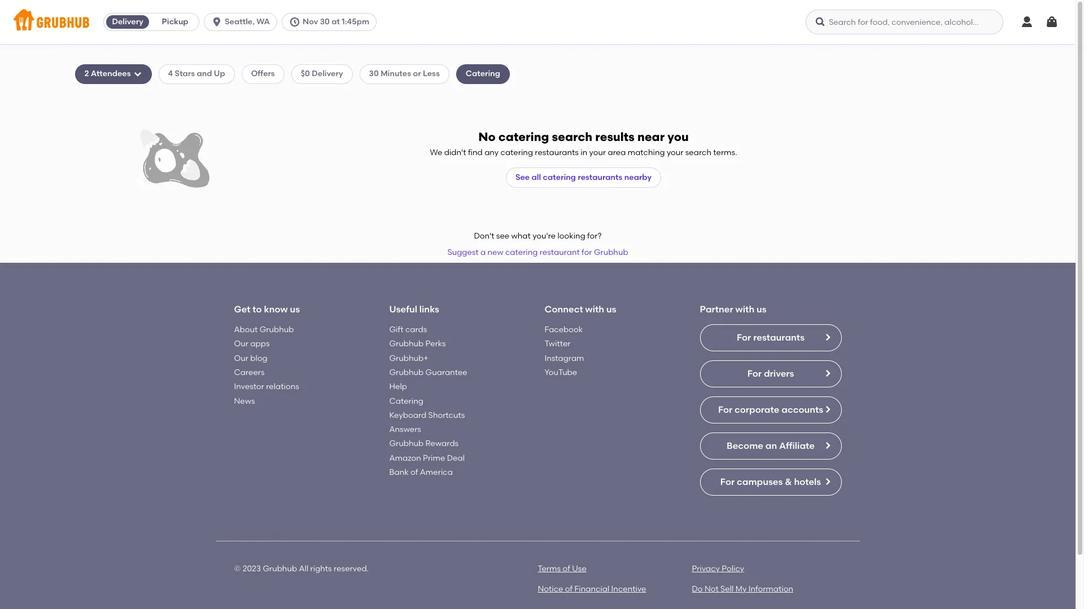 Task type: describe. For each thing, give the bounding box(es) containing it.
right image for for corporate accounts
[[823, 406, 832, 415]]

1:45pm
[[342, 17, 369, 27]]

minutes
[[381, 69, 411, 79]]

youtube
[[545, 368, 577, 378]]

right image for for drivers
[[823, 369, 832, 378]]

© 2023 grubhub all rights reserved.
[[234, 565, 369, 574]]

about grubhub our apps our blog careers investor relations news
[[234, 325, 299, 406]]

new
[[488, 248, 503, 257]]

nearby
[[624, 173, 652, 182]]

careers link
[[234, 368, 265, 378]]

for corporate accounts link
[[700, 397, 842, 424]]

no catering search results near you main content
[[0, 44, 1076, 610]]

grubhub inside button
[[594, 248, 628, 257]]

corporate
[[735, 405, 780, 416]]

privacy
[[692, 565, 720, 574]]

or
[[413, 69, 421, 79]]

for restaurants
[[737, 333, 805, 343]]

america
[[420, 468, 453, 478]]

grubhub rewards link
[[389, 440, 459, 449]]

information
[[749, 585, 793, 595]]

catering down what
[[505, 248, 538, 257]]

guarantee
[[426, 368, 467, 378]]

catering up any
[[499, 130, 549, 144]]

attendees
[[91, 69, 131, 79]]

facebook twitter instagram youtube
[[545, 325, 584, 378]]

reserved.
[[334, 565, 369, 574]]

all
[[299, 565, 308, 574]]

no catering search results near you we didn't find any catering restaurants in your area matching your search terms.
[[430, 130, 737, 157]]

to
[[253, 304, 262, 315]]

for restaurants link
[[700, 325, 842, 352]]

for drivers link
[[700, 361, 842, 388]]

get
[[234, 304, 250, 315]]

drivers
[[764, 369, 794, 379]]

of for terms
[[563, 565, 570, 574]]

for campuses & hotels link
[[700, 469, 842, 496]]

with for connect
[[585, 304, 604, 315]]

grubhub+ link
[[389, 354, 428, 363]]

links
[[419, 304, 439, 315]]

and
[[197, 69, 212, 79]]

restaurants inside button
[[578, 173, 623, 182]]

&
[[785, 477, 792, 488]]

prime
[[423, 454, 445, 463]]

instagram link
[[545, 354, 584, 363]]

connect
[[545, 304, 583, 315]]

news
[[234, 397, 255, 406]]

in
[[581, 148, 587, 157]]

didn't
[[444, 148, 466, 157]]

svg image inside "no catering search results near you" main content
[[133, 70, 142, 79]]

accounts
[[782, 405, 823, 416]]

twitter link
[[545, 340, 571, 349]]

rewards
[[426, 440, 459, 449]]

twitter
[[545, 340, 571, 349]]

do not sell my information link
[[692, 585, 793, 595]]

shortcuts
[[428, 411, 465, 421]]

30 minutes or less
[[369, 69, 440, 79]]

nov 30 at 1:45pm button
[[282, 13, 381, 31]]

you
[[668, 130, 689, 144]]

gift cards grubhub perks grubhub+ grubhub guarantee help catering keyboard shortcuts answers grubhub rewards amazon prime deal bank of america
[[389, 325, 467, 478]]

looking
[[558, 232, 585, 241]]

privacy policy
[[692, 565, 744, 574]]

2023
[[243, 565, 261, 574]]

grubhub down 'answers' link
[[389, 440, 424, 449]]

2 horizontal spatial svg image
[[1045, 15, 1059, 29]]

seattle,
[[225, 17, 255, 27]]

us for connect with us
[[606, 304, 616, 315]]

offers
[[251, 69, 275, 79]]

useful links
[[389, 304, 439, 315]]

30 inside "no catering search results near you" main content
[[369, 69, 379, 79]]

grubhub down gift cards link
[[389, 340, 424, 349]]

for?
[[587, 232, 602, 241]]

apps
[[250, 340, 270, 349]]

become
[[727, 441, 763, 452]]

catering inside gift cards grubhub perks grubhub+ grubhub guarantee help catering keyboard shortcuts answers grubhub rewards amazon prime deal bank of america
[[389, 397, 423, 406]]

hotels
[[794, 477, 821, 488]]

$0
[[301, 69, 310, 79]]

wa
[[256, 17, 270, 27]]

1 horizontal spatial svg image
[[815, 16, 826, 28]]

near
[[638, 130, 665, 144]]

rights
[[310, 565, 332, 574]]

become an affiliate
[[727, 441, 815, 452]]

suggest a new catering restaurant for grubhub
[[447, 248, 628, 257]]

1 vertical spatial search
[[685, 148, 711, 157]]

1 your from the left
[[589, 148, 606, 157]]

seattle, wa
[[225, 17, 270, 27]]

all
[[532, 173, 541, 182]]

deal
[[447, 454, 465, 463]]

do not sell my information
[[692, 585, 793, 595]]

pickup
[[162, 17, 188, 27]]

instagram
[[545, 354, 584, 363]]

partner
[[700, 304, 733, 315]]

seattle, wa button
[[204, 13, 282, 31]]

terms of use link
[[538, 565, 587, 574]]



Task type: vqa. For each thing, say whether or not it's contained in the screenshot.
the top Sides
no



Task type: locate. For each thing, give the bounding box(es) containing it.
notice of financial incentive
[[538, 585, 646, 595]]

for for for corporate accounts
[[718, 405, 733, 416]]

affiliate
[[779, 441, 815, 452]]

find
[[468, 148, 483, 157]]

us right know
[[290, 304, 300, 315]]

for
[[737, 333, 751, 343], [747, 369, 762, 379], [718, 405, 733, 416], [720, 477, 735, 488]]

0 vertical spatial 30
[[320, 17, 330, 27]]

with right the partner
[[736, 304, 755, 315]]

facebook link
[[545, 325, 583, 335]]

2 with from the left
[[736, 304, 755, 315]]

answers
[[389, 425, 421, 435]]

catering right less
[[466, 69, 500, 79]]

suggest a new catering restaurant for grubhub button
[[442, 243, 633, 263]]

Search for food, convenience, alcohol... search field
[[806, 10, 1003, 34]]

1 vertical spatial of
[[563, 565, 570, 574]]

©
[[234, 565, 241, 574]]

grubhub down know
[[260, 325, 294, 335]]

1 vertical spatial our
[[234, 354, 248, 363]]

grubhub inside about grubhub our apps our blog careers investor relations news
[[260, 325, 294, 335]]

search up in
[[552, 130, 592, 144]]

right image inside for campuses & hotels link
[[823, 478, 832, 487]]

gift cards link
[[389, 325, 427, 335]]

4 stars and up
[[168, 69, 225, 79]]

perks
[[426, 340, 446, 349]]

careers
[[234, 368, 265, 378]]

results
[[595, 130, 635, 144]]

for corporate accounts
[[718, 405, 823, 416]]

1 horizontal spatial delivery
[[312, 69, 343, 79]]

not
[[705, 585, 719, 595]]

restaurants
[[535, 148, 579, 157], [578, 173, 623, 182], [753, 333, 805, 343]]

1 horizontal spatial us
[[606, 304, 616, 315]]

investor relations link
[[234, 382, 299, 392]]

5 right image from the top
[[823, 478, 832, 487]]

nov
[[303, 17, 318, 27]]

see all catering restaurants nearby
[[516, 173, 652, 182]]

0 horizontal spatial delivery
[[112, 17, 143, 27]]

catering right any
[[501, 148, 533, 157]]

a
[[481, 248, 486, 257]]

0 horizontal spatial search
[[552, 130, 592, 144]]

1 horizontal spatial your
[[667, 148, 684, 157]]

for left campuses
[[720, 477, 735, 488]]

catering up keyboard on the bottom left of page
[[389, 397, 423, 406]]

0 horizontal spatial 30
[[320, 17, 330, 27]]

for campuses & hotels
[[720, 477, 821, 488]]

restaurants inside no catering search results near you we didn't find any catering restaurants in your area matching your search terms.
[[535, 148, 579, 157]]

useful
[[389, 304, 417, 315]]

0 horizontal spatial catering
[[389, 397, 423, 406]]

0 vertical spatial restaurants
[[535, 148, 579, 157]]

notice of financial incentive link
[[538, 585, 646, 595]]

svg image inside nov 30 at 1:45pm button
[[289, 16, 300, 28]]

suggest
[[447, 248, 479, 257]]

1 horizontal spatial search
[[685, 148, 711, 157]]

2 vertical spatial restaurants
[[753, 333, 805, 343]]

30 inside button
[[320, 17, 330, 27]]

catering right the "all"
[[543, 173, 576, 182]]

1 horizontal spatial catering
[[466, 69, 500, 79]]

1 with from the left
[[585, 304, 604, 315]]

delivery inside button
[[112, 17, 143, 27]]

use
[[572, 565, 587, 574]]

delivery right '$0'
[[312, 69, 343, 79]]

answers link
[[389, 425, 421, 435]]

svg image
[[1045, 15, 1059, 29], [211, 16, 223, 28], [289, 16, 300, 28]]

grubhub+
[[389, 354, 428, 363]]

for inside 'link'
[[737, 333, 751, 343]]

grubhub down for?
[[594, 248, 628, 257]]

us up for restaurants
[[757, 304, 767, 315]]

your right in
[[589, 148, 606, 157]]

become an affiliate link
[[700, 433, 842, 460]]

do
[[692, 585, 703, 595]]

about grubhub link
[[234, 325, 294, 335]]

main navigation navigation
[[0, 0, 1076, 44]]

0 vertical spatial of
[[411, 468, 418, 478]]

svg image inside seattle, wa button
[[211, 16, 223, 28]]

delivery button
[[104, 13, 151, 31]]

restaurants left in
[[535, 148, 579, 157]]

1 vertical spatial restaurants
[[578, 173, 623, 182]]

0 vertical spatial search
[[552, 130, 592, 144]]

restaurants down in
[[578, 173, 623, 182]]

0 vertical spatial catering
[[466, 69, 500, 79]]

for
[[582, 248, 592, 257]]

with right connect
[[585, 304, 604, 315]]

right image inside for corporate accounts link
[[823, 406, 832, 415]]

2 horizontal spatial svg image
[[1020, 15, 1034, 29]]

of left use
[[563, 565, 570, 574]]

of right bank
[[411, 468, 418, 478]]

catering
[[466, 69, 500, 79], [389, 397, 423, 406]]

right image for for restaurants
[[823, 333, 832, 342]]

blog
[[250, 354, 267, 363]]

don't see what you're looking for?
[[474, 232, 602, 241]]

1 vertical spatial delivery
[[312, 69, 343, 79]]

1 horizontal spatial svg image
[[289, 16, 300, 28]]

2 right image from the top
[[823, 369, 832, 378]]

2 us from the left
[[606, 304, 616, 315]]

with
[[585, 304, 604, 315], [736, 304, 755, 315]]

up
[[214, 69, 225, 79]]

you're
[[533, 232, 556, 241]]

for left drivers
[[747, 369, 762, 379]]

1 right image from the top
[[823, 333, 832, 342]]

restaurants up drivers
[[753, 333, 805, 343]]

of for notice
[[565, 585, 573, 595]]

terms
[[538, 565, 561, 574]]

any
[[485, 148, 499, 157]]

grubhub down grubhub+
[[389, 368, 424, 378]]

0 vertical spatial delivery
[[112, 17, 143, 27]]

keyboard shortcuts link
[[389, 411, 465, 421]]

our blog link
[[234, 354, 267, 363]]

for left corporate at the bottom of the page
[[718, 405, 733, 416]]

right image inside for restaurants 'link'
[[823, 333, 832, 342]]

1 our from the top
[[234, 340, 248, 349]]

know
[[264, 304, 288, 315]]

2 your from the left
[[667, 148, 684, 157]]

see
[[516, 173, 530, 182]]

2 our from the top
[[234, 354, 248, 363]]

us right connect
[[606, 304, 616, 315]]

0 horizontal spatial with
[[585, 304, 604, 315]]

0 vertical spatial our
[[234, 340, 248, 349]]

amazon
[[389, 454, 421, 463]]

sell
[[721, 585, 734, 595]]

bank of america link
[[389, 468, 453, 478]]

search down the you
[[685, 148, 711, 157]]

0 horizontal spatial svg image
[[211, 16, 223, 28]]

we
[[430, 148, 442, 157]]

help link
[[389, 382, 407, 392]]

relations
[[266, 382, 299, 392]]

of right notice
[[565, 585, 573, 595]]

for for for restaurants
[[737, 333, 751, 343]]

2
[[84, 69, 89, 79]]

with for partner
[[736, 304, 755, 315]]

about
[[234, 325, 258, 335]]

search
[[552, 130, 592, 144], [685, 148, 711, 157]]

our apps link
[[234, 340, 270, 349]]

youtube link
[[545, 368, 577, 378]]

grubhub perks link
[[389, 340, 446, 349]]

3 us from the left
[[757, 304, 767, 315]]

1 vertical spatial catering
[[389, 397, 423, 406]]

0 horizontal spatial your
[[589, 148, 606, 157]]

0 horizontal spatial us
[[290, 304, 300, 315]]

1 horizontal spatial 30
[[369, 69, 379, 79]]

grubhub left all at the bottom of page
[[263, 565, 297, 574]]

svg image for nov 30 at 1:45pm
[[289, 16, 300, 28]]

1 vertical spatial 30
[[369, 69, 379, 79]]

gift
[[389, 325, 403, 335]]

terms.
[[713, 148, 737, 157]]

delivery inside "no catering search results near you" main content
[[312, 69, 343, 79]]

restaurant
[[540, 248, 580, 257]]

for down partner with us
[[737, 333, 751, 343]]

privacy policy link
[[692, 565, 744, 574]]

facebook
[[545, 325, 583, 335]]

4
[[168, 69, 173, 79]]

area
[[608, 148, 626, 157]]

30 left at
[[320, 17, 330, 27]]

policy
[[722, 565, 744, 574]]

amazon prime deal link
[[389, 454, 465, 463]]

right image for for campuses & hotels
[[823, 478, 832, 487]]

of inside gift cards grubhub perks grubhub+ grubhub guarantee help catering keyboard shortcuts answers grubhub rewards amazon prime deal bank of america
[[411, 468, 418, 478]]

svg image
[[1020, 15, 1034, 29], [815, 16, 826, 28], [133, 70, 142, 79]]

news link
[[234, 397, 255, 406]]

investor
[[234, 382, 264, 392]]

right image
[[823, 333, 832, 342], [823, 369, 832, 378], [823, 406, 832, 415], [823, 442, 832, 451], [823, 478, 832, 487]]

svg image for seattle, wa
[[211, 16, 223, 28]]

right image inside for drivers link
[[823, 369, 832, 378]]

restaurants inside 'link'
[[753, 333, 805, 343]]

3 right image from the top
[[823, 406, 832, 415]]

our up 'careers' link
[[234, 354, 248, 363]]

for for for campuses & hotels
[[720, 477, 735, 488]]

1 us from the left
[[290, 304, 300, 315]]

our
[[234, 340, 248, 349], [234, 354, 248, 363]]

our down about
[[234, 340, 248, 349]]

right image for become an affiliate
[[823, 442, 832, 451]]

4 right image from the top
[[823, 442, 832, 451]]

at
[[332, 17, 340, 27]]

1 horizontal spatial with
[[736, 304, 755, 315]]

2 vertical spatial of
[[565, 585, 573, 595]]

catering link
[[389, 397, 423, 406]]

bank
[[389, 468, 409, 478]]

30
[[320, 17, 330, 27], [369, 69, 379, 79]]

an
[[766, 441, 777, 452]]

30 left minutes
[[369, 69, 379, 79]]

get to know us
[[234, 304, 300, 315]]

0 horizontal spatial svg image
[[133, 70, 142, 79]]

delivery left pickup
[[112, 17, 143, 27]]

for for for drivers
[[747, 369, 762, 379]]

right image inside become an affiliate link
[[823, 442, 832, 451]]

us for partner with us
[[757, 304, 767, 315]]

your down the you
[[667, 148, 684, 157]]

2 horizontal spatial us
[[757, 304, 767, 315]]

incentive
[[611, 585, 646, 595]]



